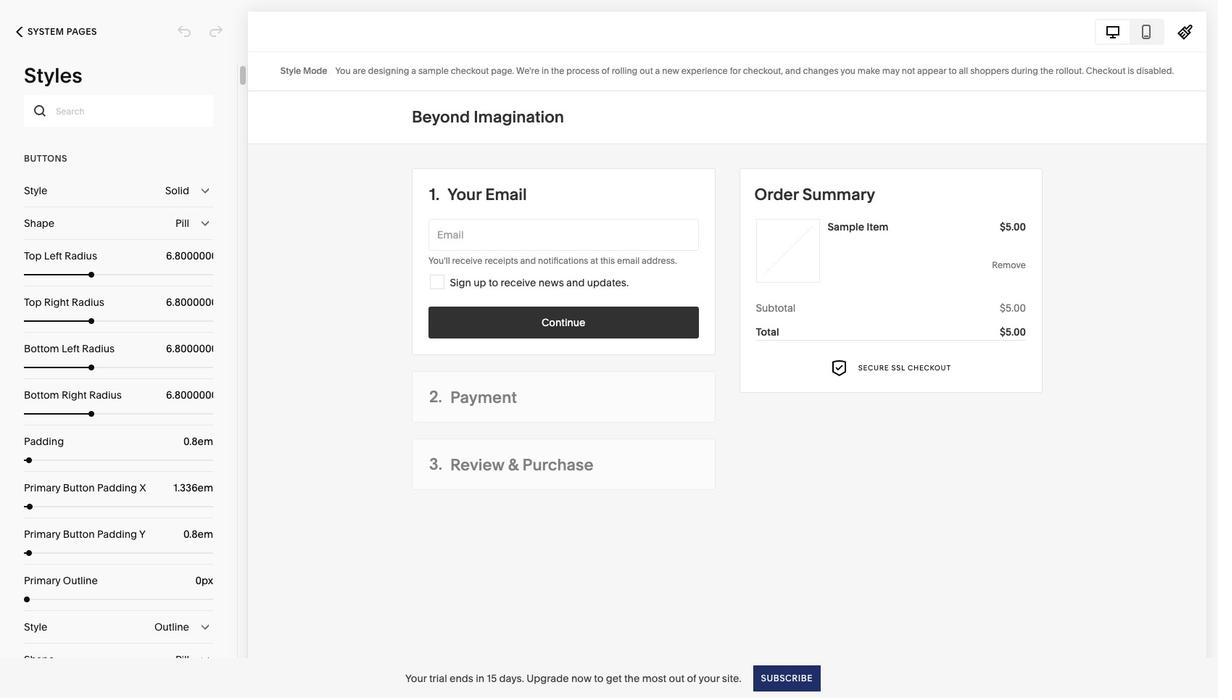 Task type: describe. For each thing, give the bounding box(es) containing it.
your
[[699, 672, 720, 685]]

days.
[[499, 672, 524, 685]]

the
[[625, 672, 640, 685]]

subscribe button
[[753, 666, 821, 692]]

most
[[643, 672, 667, 685]]

get
[[606, 672, 622, 685]]

subscribe
[[761, 673, 813, 684]]

in
[[476, 672, 485, 685]]



Task type: locate. For each thing, give the bounding box(es) containing it.
out
[[669, 672, 685, 685]]

15
[[487, 672, 497, 685]]

your trial ends in 15 days. upgrade now to get the most out of your site.
[[406, 672, 742, 685]]

ends
[[450, 672, 474, 685]]

now
[[572, 672, 592, 685]]

site.
[[722, 672, 742, 685]]

trial
[[429, 672, 447, 685]]

upgrade
[[527, 672, 569, 685]]

of
[[687, 672, 697, 685]]

your
[[406, 672, 427, 685]]

styles
[[24, 63, 82, 88]]

to
[[594, 672, 604, 685]]

tab list
[[1097, 20, 1164, 43]]



Task type: vqa. For each thing, say whether or not it's contained in the screenshot.
in
yes



